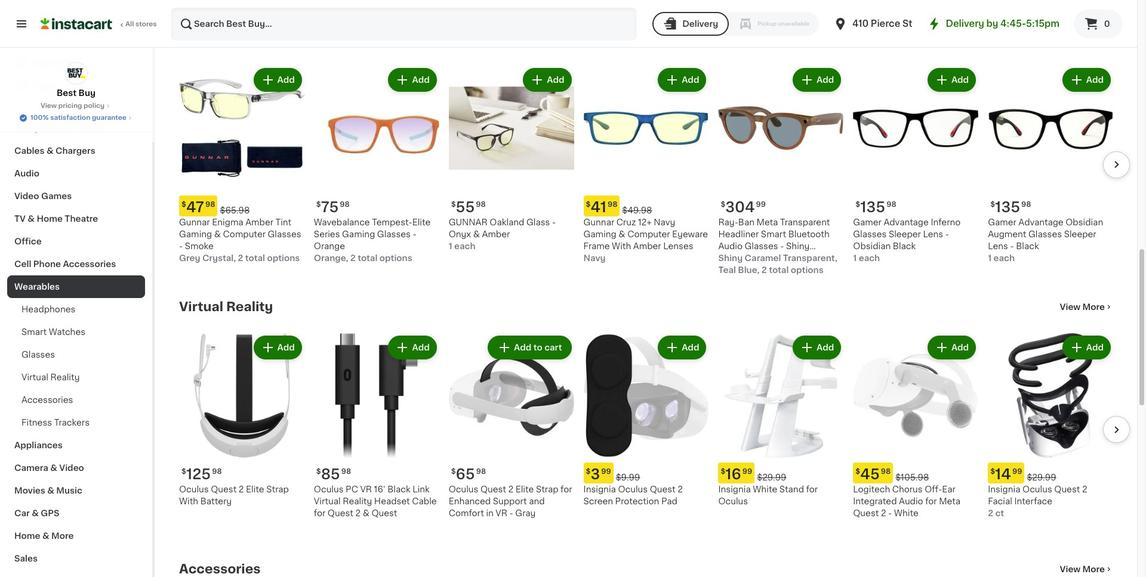Task type: describe. For each thing, give the bounding box(es) containing it.
total inside wavebalance tempest-elite series gaming glasses - orange orange, 2 total options
[[358, 254, 378, 262]]

sales link
[[7, 548, 145, 571]]

0 horizontal spatial glasses link
[[7, 344, 145, 367]]

it
[[52, 58, 58, 66]]

ban
[[739, 218, 755, 227]]

best buy
[[57, 89, 96, 97]]

appliances
[[14, 442, 63, 450]]

glasses inside ray-ban meta transparent headliner smart bluetooth audio glasses - shiny caramel & teal blue
[[745, 242, 778, 251]]

fitness trackers link
[[7, 412, 145, 435]]

trackers
[[54, 419, 90, 428]]

glasses inside gamer advantage inferno glasses sleeper lens - obsidian black 1 each
[[853, 230, 887, 239]]

1 vertical spatial virtual reality
[[21, 374, 80, 382]]

in
[[486, 510, 494, 519]]

add for wavebalance tempest-elite series gaming glasses - orange
[[412, 76, 430, 84]]

quest down "pc"
[[328, 510, 353, 519]]

98 for oculus quest 2 elite strap with battery
[[212, 469, 222, 476]]

guarantee
[[92, 115, 127, 121]]

view more link for virtual reality
[[1060, 301, 1114, 313]]

add button for gamer advantage obsidian augment glasses sleeper lens - black
[[1064, 69, 1110, 91]]

add for oculus quest 2 elite strap with battery
[[277, 344, 295, 352]]

caramel inside ray-ban meta transparent headliner smart bluetooth audio glasses - shiny caramel & teal blue
[[719, 254, 754, 262]]

for inside oculus quest 2 elite strap for enhanced support and comfort in vr - gray
[[561, 486, 572, 495]]

amber for 55
[[482, 230, 510, 239]]

options inside wavebalance tempest-elite series gaming glasses - orange orange, 2 total options
[[380, 254, 412, 262]]

$ inside '$ 65 98'
[[451, 469, 456, 476]]

gaming inside wavebalance tempest-elite series gaming glasses - orange orange, 2 total options
[[342, 230, 375, 239]]

& inside 'link'
[[65, 124, 72, 133]]

shiny caramel transparent, teal blue, 2 total options
[[719, 254, 838, 274]]

- inside logitech chorus off-ear integrated audio for meta quest 2 - white
[[889, 510, 892, 519]]

1 vertical spatial accessories
[[21, 396, 73, 405]]

video games
[[14, 192, 72, 201]]

elite for 125
[[246, 486, 264, 495]]

movies & music link
[[7, 480, 145, 503]]

0 vertical spatial glasses link
[[179, 32, 232, 46]]

vr inside oculus quest 2 elite strap for enhanced support and comfort in vr - gray
[[496, 510, 508, 519]]

camera
[[14, 465, 48, 473]]

0 horizontal spatial virtual reality link
[[7, 367, 145, 389]]

1 horizontal spatial virtual reality
[[179, 301, 273, 313]]

insignia oculus quest 2 facial interface 2 ct
[[988, 486, 1088, 519]]

all stores link
[[41, 7, 158, 41]]

2 inside oculus quest 2 elite strap with battery
[[239, 486, 244, 495]]

- inside gamer advantage obsidian augment glasses sleeper lens - black 1 each
[[1011, 242, 1014, 251]]

135 for gamer advantage inferno glasses sleeper lens - obsidian black
[[861, 200, 886, 214]]

add for oculus pc vr 16' black link virtual reality headset cable for quest 2 & quest
[[412, 344, 430, 352]]

$16.99 original price: $29.99 element
[[719, 464, 844, 485]]

2 inside wavebalance tempest-elite series gaming glasses - orange orange, 2 total options
[[350, 254, 356, 262]]

smart watches link
[[7, 321, 145, 344]]

theatre
[[65, 215, 98, 223]]

blue,
[[738, 266, 760, 274]]

- inside gamer advantage inferno glasses sleeper lens - obsidian black 1 each
[[946, 230, 949, 239]]

view more link for glasses
[[1060, 33, 1114, 45]]

best buy link
[[57, 62, 96, 99]]

smart inside ray-ban meta transparent headliner smart bluetooth audio glasses - shiny caramel & teal blue
[[761, 230, 786, 239]]

teal inside shiny caramel transparent, teal blue, 2 total options
[[719, 266, 736, 274]]

obsidian inside gamer advantage inferno glasses sleeper lens - obsidian black 1 each
[[853, 242, 891, 251]]

battery
[[200, 498, 232, 507]]

& inside 'link'
[[28, 215, 35, 223]]

glasses inside $ 47 98 $65.98 gunnar enigma amber tint gaming & computer glasses - smoke grey crystal, 2 total options
[[268, 230, 301, 239]]

white inside $ 16 99 $29.99 insignia white stand for oculus
[[753, 486, 778, 495]]

99 for 14
[[1013, 469, 1022, 476]]

cell phone accessories
[[14, 260, 116, 269]]

45
[[861, 468, 880, 482]]

with inside oculus quest 2 elite strap with battery
[[179, 498, 198, 507]]

smart watches
[[21, 328, 85, 337]]

gunnar for 41
[[584, 218, 615, 227]]

0 horizontal spatial reality
[[50, 374, 80, 382]]

more for virtual reality
[[1083, 303, 1105, 311]]

quest inside insignia oculus quest 2 screen protection pad
[[650, 486, 676, 495]]

410 pierce st
[[853, 19, 913, 28]]

computer for 47
[[223, 230, 266, 239]]

$ 65 98
[[451, 468, 486, 482]]

shiny inside shiny caramel transparent, teal blue, 2 total options
[[719, 254, 743, 262]]

2 inside $ 47 98 $65.98 gunnar enigma amber tint gaming & computer glasses - smoke grey crystal, 2 total options
[[238, 254, 243, 262]]

view pricing policy
[[41, 103, 105, 109]]

add for gunnar cruz 12+ navy gaming & computer eyeware frame with amber lenses
[[682, 76, 699, 84]]

add button for oculus pc vr 16' black link virtual reality headset cable for quest 2 & quest
[[390, 337, 436, 359]]

oculus inside $ 16 99 $29.99 insignia white stand for oculus
[[719, 498, 748, 507]]

headphones link
[[7, 299, 145, 321]]

& inside ray-ban meta transparent headliner smart bluetooth audio glasses - shiny caramel & teal blue
[[756, 254, 763, 262]]

- inside gunnar oakland glass - onyx & amber 1 each
[[552, 218, 556, 227]]

cables
[[14, 147, 44, 155]]

music
[[56, 487, 82, 496]]

instacart logo image
[[41, 17, 112, 31]]

oculus pc vr 16' black link virtual reality headset cable for quest 2 & quest
[[314, 486, 437, 519]]

sleeper inside gamer advantage inferno glasses sleeper lens - obsidian black 1 each
[[889, 230, 921, 239]]

wavebalance
[[314, 218, 370, 227]]

home inside 'link'
[[37, 215, 63, 223]]

home & more link
[[7, 525, 145, 548]]

add inside "button"
[[514, 344, 532, 352]]

quest inside oculus quest 2 elite strap with battery
[[211, 486, 237, 495]]

quest down headset at the left of the page
[[372, 510, 397, 519]]

headliner
[[719, 230, 759, 239]]

car
[[14, 510, 30, 518]]

0 vertical spatial reality
[[226, 301, 273, 313]]

pricing
[[58, 103, 82, 109]]

more for glasses
[[1083, 35, 1105, 43]]

tv & home theatre
[[14, 215, 98, 223]]

black for sleeper
[[893, 242, 916, 251]]

and
[[529, 498, 545, 507]]

lenses
[[663, 242, 694, 251]]

delivery button
[[653, 12, 729, 36]]

cell
[[14, 260, 31, 269]]

add for gamer advantage inferno glasses sleeper lens - obsidian black
[[952, 76, 969, 84]]

& inside gunnar oakland glass - onyx & amber 1 each
[[473, 230, 480, 239]]

for inside 'oculus pc vr 16' black link virtual reality headset cable for quest 2 & quest'
[[314, 510, 326, 519]]

$ inside $ 304 99
[[721, 201, 726, 208]]

98 inside $ 41 98 $49.98 gunnar cruz 12+ navy gaming & computer eyeware frame with amber lenses navy
[[608, 201, 618, 208]]

oculus inside oculus quest 2 elite strap for enhanced support and comfort in vr - gray
[[449, 486, 479, 495]]

movies & music
[[14, 487, 82, 496]]

- inside $ 47 98 $65.98 gunnar enigma amber tint gaming & computer glasses - smoke grey crystal, 2 total options
[[179, 242, 183, 251]]

best buy logo image
[[65, 62, 87, 85]]

$14.99 original price: $29.99 element
[[988, 464, 1114, 485]]

$ 3 99
[[586, 468, 611, 482]]

tempest-
[[372, 218, 412, 227]]

$ 135 98 for gamer advantage inferno glasses sleeper lens - obsidian black
[[856, 200, 897, 214]]

add for gunnar enigma amber tint gaming & computer glasses - smoke
[[277, 76, 295, 84]]

gps
[[41, 510, 60, 518]]

elite for 65
[[516, 486, 534, 495]]

stand
[[780, 486, 804, 495]]

audio inside logitech chorus off-ear integrated audio for meta quest 2 - white
[[899, 498, 924, 507]]

$ inside '$ 55 98'
[[451, 201, 456, 208]]

chargers
[[56, 147, 95, 155]]

& inside $ 47 98 $65.98 gunnar enigma amber tint gaming & computer glasses - smoke grey crystal, 2 total options
[[214, 230, 221, 239]]

2 inside 'oculus pc vr 16' black link virtual reality headset cable for quest 2 & quest'
[[356, 510, 361, 519]]

caramel inside shiny caramel transparent, teal blue, 2 total options
[[745, 254, 781, 262]]

white inside logitech chorus off-ear integrated audio for meta quest 2 - white
[[894, 510, 919, 519]]

home & more
[[14, 533, 74, 541]]

by
[[987, 19, 999, 28]]

meta inside logitech chorus off-ear integrated audio for meta quest 2 - white
[[939, 498, 961, 507]]

98 for oculus pc vr 16' black link virtual reality headset cable for quest 2 & quest
[[341, 469, 351, 476]]

16
[[726, 468, 742, 482]]

ray-ban meta transparent headliner smart bluetooth audio glasses - shiny caramel & teal blue
[[719, 218, 830, 262]]

gamer for gamer advantage inferno glasses sleeper lens - obsidian black 1 each
[[853, 218, 882, 227]]

304
[[726, 200, 755, 214]]

glasses inside wavebalance tempest-elite series gaming glasses - orange orange, 2 total options
[[377, 230, 411, 239]]

insignia for facial
[[988, 486, 1021, 495]]

$ inside $ 14 99
[[991, 469, 995, 476]]

all
[[125, 21, 134, 27]]

pierce
[[871, 19, 901, 28]]

add button for gunnar oakland glass - onyx & amber
[[524, 69, 571, 91]]

tv
[[14, 215, 26, 223]]

add button for logitech chorus off-ear integrated audio for meta quest 2 - white
[[929, 337, 975, 359]]

add to cart button
[[489, 337, 571, 359]]

2 vertical spatial accessories
[[179, 563, 261, 576]]

headphones
[[21, 306, 75, 314]]

audio inside ray-ban meta transparent headliner smart bluetooth audio glasses - shiny caramel & teal blue
[[719, 242, 743, 251]]

view more for virtual reality
[[1060, 303, 1105, 311]]

99 for 16
[[743, 469, 753, 476]]

$ inside $ 45 98
[[856, 469, 861, 476]]

$ inside $ 75 98
[[316, 201, 321, 208]]

1 for gamer advantage inferno glasses sleeper lens - obsidian black
[[853, 254, 857, 262]]

oculus inside insignia oculus quest 2 screen protection pad
[[618, 486, 648, 495]]

gaming for 47
[[179, 230, 212, 239]]

2 $29.99 from the left
[[1027, 474, 1057, 483]]

0 vertical spatial buy
[[33, 58, 50, 66]]

buy it again link
[[7, 50, 145, 74]]

gunnar
[[449, 218, 488, 227]]

shiny inside ray-ban meta transparent headliner smart bluetooth audio glasses - shiny caramel & teal blue
[[786, 242, 810, 251]]

product group containing 55
[[449, 66, 574, 252]]

office link
[[7, 230, 145, 253]]

$ inside $ 47 98 $65.98 gunnar enigma amber tint gaming & computer glasses - smoke grey crystal, 2 total options
[[182, 201, 186, 208]]

$41.98 original price: $49.98 element
[[584, 196, 709, 216]]

$ 135 98 for gamer advantage obsidian augment glasses sleeper lens - black
[[991, 200, 1032, 214]]

elite inside wavebalance tempest-elite series gaming glasses - orange orange, 2 total options
[[412, 218, 431, 227]]

for inside $ 16 99 $29.99 insignia white stand for oculus
[[806, 486, 818, 495]]

st
[[903, 19, 913, 28]]

insignia inside $ 16 99 $29.99 insignia white stand for oculus
[[719, 486, 751, 495]]

$ 14 99
[[991, 468, 1022, 482]]

0 vertical spatial accessories
[[63, 260, 116, 269]]

$ inside $ 125 98
[[182, 469, 186, 476]]

$ 55 98
[[451, 200, 486, 214]]

gaming for 41
[[584, 230, 617, 239]]

0 vertical spatial video
[[14, 192, 39, 201]]

0 vertical spatial virtual reality link
[[179, 300, 273, 314]]

support
[[493, 498, 527, 507]]

delivery by 4:45-5:15pm
[[946, 19, 1060, 28]]

$105.98
[[896, 474, 929, 483]]

add button for ray-ban meta transparent headliner smart bluetooth audio glasses - shiny caramel & teal blue
[[794, 69, 840, 91]]

glass
[[527, 218, 550, 227]]

product group containing 47
[[179, 66, 304, 264]]

gamer advantage inferno glasses sleeper lens - obsidian black 1 each
[[853, 218, 961, 262]]

view for virtual reality
[[1060, 303, 1081, 311]]

$3.99 original price: $9.99 element
[[584, 464, 709, 485]]

cables & chargers link
[[7, 140, 145, 162]]

quest inside insignia oculus quest 2 facial interface 2 ct
[[1055, 486, 1080, 495]]

quest inside logitech chorus off-ear integrated audio for meta quest 2 - white
[[853, 510, 879, 519]]

add button for wavebalance tempest-elite series gaming glasses - orange
[[390, 69, 436, 91]]

teal inside ray-ban meta transparent headliner smart bluetooth audio glasses - shiny caramel & teal blue
[[765, 254, 781, 262]]

ear
[[942, 486, 956, 495]]

virtual inside 'oculus pc vr 16' black link virtual reality headset cable for quest 2 & quest'
[[314, 498, 341, 507]]

again
[[60, 58, 84, 66]]

0 horizontal spatial navy
[[584, 254, 606, 262]]

- inside wavebalance tempest-elite series gaming glasses - orange orange, 2 total options
[[413, 230, 417, 239]]

camera & video
[[14, 465, 84, 473]]

& inside 'oculus pc vr 16' black link virtual reality headset cable for quest 2 & quest'
[[363, 510, 370, 519]]

gray
[[516, 510, 536, 519]]

amber for $65.98
[[246, 218, 273, 227]]

1 vertical spatial home
[[14, 533, 40, 541]]

transparent
[[780, 218, 830, 227]]

games
[[41, 192, 72, 201]]

gamer advantage obsidian augment glasses sleeper lens - black 1 each
[[988, 218, 1104, 262]]

view pricing policy link
[[41, 102, 112, 111]]

black for glasses
[[1016, 242, 1039, 251]]

logitech
[[853, 486, 890, 495]]

augment
[[988, 230, 1027, 239]]

for inside logitech chorus off-ear integrated audio for meta quest 2 - white
[[926, 498, 937, 507]]



Task type: locate. For each thing, give the bounding box(es) containing it.
oculus down "125"
[[179, 486, 209, 495]]

view more link for accessories
[[1060, 564, 1114, 576]]

strap for 65
[[536, 486, 559, 495]]

virtual reality link down crystal,
[[179, 300, 273, 314]]

add for ray-ban meta transparent headliner smart bluetooth audio glasses - shiny caramel & teal blue
[[817, 76, 834, 84]]

2 inside oculus quest 2 elite strap for enhanced support and comfort in vr - gray
[[508, 486, 514, 495]]

98 inside $ 47 98 $65.98 gunnar enigma amber tint gaming & computer glasses - smoke grey crystal, 2 total options
[[205, 201, 215, 208]]

black inside gamer advantage inferno glasses sleeper lens - obsidian black 1 each
[[893, 242, 916, 251]]

product group
[[179, 66, 304, 264], [314, 66, 439, 264], [449, 66, 574, 252], [584, 66, 709, 264], [719, 66, 844, 276], [853, 66, 979, 264], [988, 66, 1114, 264], [179, 334, 304, 508], [314, 334, 439, 520], [449, 334, 574, 520], [584, 334, 709, 508], [719, 334, 844, 508], [853, 334, 979, 520], [988, 334, 1114, 520]]

1 horizontal spatial options
[[380, 254, 412, 262]]

2 vertical spatial audio
[[899, 498, 924, 507]]

0 horizontal spatial advantage
[[884, 218, 929, 227]]

video up music
[[59, 465, 84, 473]]

pad
[[662, 498, 678, 507]]

$47.98 original price: $65.98 element
[[179, 196, 304, 216]]

audio down chorus
[[899, 498, 924, 507]]

each inside gamer advantage inferno glasses sleeper lens - obsidian black 1 each
[[859, 254, 880, 262]]

98 right the 45
[[881, 469, 891, 476]]

options down transparent,
[[791, 266, 824, 274]]

135 up augment on the top right of page
[[995, 200, 1021, 214]]

virtual up fitness
[[21, 374, 48, 382]]

office
[[14, 238, 42, 246]]

amber left tint
[[246, 218, 273, 227]]

98 inside $ 85 98
[[341, 469, 351, 476]]

options down tint
[[267, 254, 300, 262]]

1 horizontal spatial delivery
[[946, 19, 985, 28]]

video up tv
[[14, 192, 39, 201]]

2 $ 135 98 from the left
[[991, 200, 1032, 214]]

1 right transparent,
[[853, 254, 857, 262]]

1 horizontal spatial buy
[[79, 89, 96, 97]]

1 advantage from the left
[[884, 218, 929, 227]]

0 vertical spatial shiny
[[786, 242, 810, 251]]

computer inside $ 41 98 $49.98 gunnar cruz 12+ navy gaming & computer eyeware frame with amber lenses navy
[[628, 230, 670, 239]]

3
[[591, 468, 600, 482]]

oculus up protection
[[618, 486, 648, 495]]

98 right 47 on the top left of page
[[205, 201, 215, 208]]

- down augment on the top right of page
[[1011, 242, 1014, 251]]

98 for gamer advantage obsidian augment glasses sleeper lens - black
[[1022, 201, 1032, 208]]

1 vertical spatial vr
[[496, 510, 508, 519]]

1 strap from the left
[[266, 486, 289, 495]]

0 horizontal spatial video
[[14, 192, 39, 201]]

0 vertical spatial view more
[[1060, 35, 1105, 43]]

enhanced
[[449, 498, 491, 507]]

2 gunnar from the left
[[584, 218, 615, 227]]

shiny
[[786, 242, 810, 251], [719, 254, 743, 262]]

98 right "125"
[[212, 469, 222, 476]]

55
[[456, 200, 475, 214]]

with left battery
[[179, 498, 198, 507]]

teal left blue
[[765, 254, 781, 262]]

ct
[[996, 510, 1004, 519]]

1 vertical spatial virtual
[[21, 374, 48, 382]]

135 up gamer advantage inferno glasses sleeper lens - obsidian black 1 each at top
[[861, 200, 886, 214]]

delivery by 4:45-5:15pm link
[[927, 17, 1060, 31]]

1 horizontal spatial computer
[[628, 230, 670, 239]]

2 horizontal spatial total
[[769, 266, 789, 274]]

3 view more link from the top
[[1060, 564, 1114, 576]]

2 horizontal spatial audio
[[899, 498, 924, 507]]

1 horizontal spatial meta
[[939, 498, 961, 507]]

delivery for delivery by 4:45-5:15pm
[[946, 19, 985, 28]]

gamer for gamer advantage obsidian augment glasses sleeper lens - black 1 each
[[988, 218, 1017, 227]]

$29.99 up insignia oculus quest 2 facial interface 2 ct
[[1027, 474, 1057, 483]]

smart
[[761, 230, 786, 239], [21, 328, 47, 337]]

$65.98
[[220, 206, 250, 215]]

virtual reality
[[179, 301, 273, 313], [21, 374, 80, 382]]

to
[[534, 344, 543, 352]]

2 advantage from the left
[[1019, 218, 1064, 227]]

$29.99
[[757, 474, 787, 483], [1027, 474, 1057, 483]]

0 horizontal spatial $29.99
[[757, 474, 787, 483]]

fitness
[[21, 419, 52, 428]]

item carousel region for virtual reality
[[179, 329, 1130, 544]]

1 horizontal spatial each
[[859, 254, 880, 262]]

add button for insignia oculus quest 2 screen protection pad
[[659, 337, 705, 359]]

98 up gamer advantage inferno glasses sleeper lens - obsidian black 1 each at top
[[887, 201, 897, 208]]

98 right 41
[[608, 201, 618, 208]]

navy
[[654, 218, 675, 227], [584, 254, 606, 262]]

black inside gamer advantage obsidian augment glasses sleeper lens - black 1 each
[[1016, 242, 1039, 251]]

quest down integrated at right
[[853, 510, 879, 519]]

headset
[[374, 498, 410, 507]]

glasses
[[179, 33, 232, 45], [268, 230, 301, 239], [377, 230, 411, 239], [853, 230, 887, 239], [1029, 230, 1062, 239], [745, 242, 778, 251], [21, 351, 55, 359]]

gaming up frame
[[584, 230, 617, 239]]

2 vertical spatial virtual
[[314, 498, 341, 507]]

eyeware
[[672, 230, 708, 239]]

obsidian
[[1066, 218, 1104, 227], [853, 242, 891, 251]]

1 horizontal spatial 135
[[995, 200, 1021, 214]]

0 vertical spatial home
[[37, 215, 63, 223]]

delivery
[[946, 19, 985, 28], [683, 20, 718, 28]]

$45.98 original price: $105.98 element
[[853, 464, 979, 485]]

add for gunnar oakland glass - onyx & amber
[[547, 76, 565, 84]]

1 horizontal spatial shiny
[[786, 242, 810, 251]]

- up blue
[[781, 242, 784, 251]]

oculus up enhanced
[[449, 486, 479, 495]]

elite inside oculus quest 2 elite strap for enhanced support and comfort in vr - gray
[[516, 486, 534, 495]]

phone
[[33, 260, 61, 269]]

cables & chargers
[[14, 147, 95, 155]]

add button for gunnar enigma amber tint gaming & computer glasses - smoke
[[255, 69, 301, 91]]

& inside $ 41 98 $49.98 gunnar cruz 12+ navy gaming & computer eyeware frame with amber lenses navy
[[619, 230, 626, 239]]

1 vertical spatial white
[[894, 510, 919, 519]]

99 for 3
[[601, 469, 611, 476]]

0 horizontal spatial sleeper
[[889, 230, 921, 239]]

product group containing 125
[[179, 334, 304, 508]]

1 horizontal spatial amber
[[482, 230, 510, 239]]

- down integrated at right
[[889, 510, 892, 519]]

0 horizontal spatial delivery
[[683, 20, 718, 28]]

lens
[[923, 230, 944, 239], [988, 242, 1008, 251]]

$ inside $ 16 99 $29.99 insignia white stand for oculus
[[721, 469, 726, 476]]

with inside $ 41 98 $49.98 gunnar cruz 12+ navy gaming & computer eyeware frame with amber lenses navy
[[612, 242, 631, 251]]

product group containing 3
[[584, 334, 709, 508]]

cell phone accessories link
[[7, 253, 145, 276]]

0 vertical spatial teal
[[765, 254, 781, 262]]

- left the 'onyx'
[[413, 230, 417, 239]]

computer down enigma
[[223, 230, 266, 239]]

135
[[861, 200, 886, 214], [995, 200, 1021, 214]]

0 vertical spatial view more link
[[1060, 33, 1114, 45]]

add to cart
[[514, 344, 562, 352]]

2 strap from the left
[[536, 486, 559, 495]]

product group containing 41
[[584, 66, 709, 264]]

2 horizontal spatial insignia
[[988, 486, 1021, 495]]

1 sleeper from the left
[[889, 230, 921, 239]]

add for insignia white stand for oculus
[[817, 344, 834, 352]]

0 vertical spatial navy
[[654, 218, 675, 227]]

$ 125 98
[[182, 468, 222, 482]]

99 for 304
[[756, 201, 766, 208]]

1 vertical spatial obsidian
[[853, 242, 891, 251]]

2 gaming from the left
[[342, 230, 375, 239]]

- down inferno
[[946, 230, 949, 239]]

service type group
[[653, 12, 819, 36]]

white down $16.99 original price: $29.99 element
[[753, 486, 778, 495]]

oculus inside 'oculus pc vr 16' black link virtual reality headset cable for quest 2 & quest'
[[314, 486, 344, 495]]

quest up pad
[[650, 486, 676, 495]]

sleeper inside gamer advantage obsidian augment glasses sleeper lens - black 1 each
[[1064, 230, 1097, 239]]

1 for gamer advantage obsidian augment glasses sleeper lens - black
[[988, 254, 992, 262]]

1 vertical spatial smart
[[21, 328, 47, 337]]

advantage for sleeper
[[884, 218, 929, 227]]

2 135 from the left
[[995, 200, 1021, 214]]

1 135 from the left
[[861, 200, 886, 214]]

insignia inside insignia oculus quest 2 screen protection pad
[[584, 486, 616, 495]]

buy up policy
[[79, 89, 96, 97]]

$ 135 98 up augment on the top right of page
[[991, 200, 1032, 214]]

1 inside gunnar oakland glass - onyx & amber 1 each
[[449, 242, 452, 251]]

meta inside ray-ban meta transparent headliner smart bluetooth audio glasses - shiny caramel & teal blue
[[757, 218, 778, 227]]

computer down 12+
[[628, 230, 670, 239]]

add for logitech chorus off-ear integrated audio for meta quest 2 - white
[[952, 344, 969, 352]]

100%
[[31, 115, 49, 121]]

virtual reality link up fitness trackers "link"
[[7, 367, 145, 389]]

orange,
[[314, 254, 348, 262]]

2 caramel from the left
[[745, 254, 781, 262]]

99 inside $ 3 99
[[601, 469, 611, 476]]

2 horizontal spatial 1
[[988, 254, 992, 262]]

gaming
[[179, 230, 212, 239], [342, 230, 375, 239], [584, 230, 617, 239]]

0 horizontal spatial 135
[[861, 200, 886, 214]]

watches
[[49, 328, 85, 337]]

1 view more from the top
[[1060, 35, 1105, 43]]

98 inside $ 45 98
[[881, 469, 891, 476]]

each for gamer advantage inferno glasses sleeper lens - obsidian black
[[859, 254, 880, 262]]

2 horizontal spatial reality
[[343, 498, 372, 507]]

total right crystal,
[[245, 254, 265, 262]]

amber inside $ 47 98 $65.98 gunnar enigma amber tint gaming & computer glasses - smoke grey crystal, 2 total options
[[246, 218, 273, 227]]

98 for gamer advantage inferno glasses sleeper lens - obsidian black
[[887, 201, 897, 208]]

quest up battery
[[211, 486, 237, 495]]

product group containing 75
[[314, 66, 439, 264]]

vr
[[360, 486, 372, 495], [496, 510, 508, 519]]

options down tempest-
[[380, 254, 412, 262]]

quest inside oculus quest 2 elite strap for enhanced support and comfort in vr - gray
[[481, 486, 506, 495]]

1 vertical spatial buy
[[79, 89, 96, 97]]

strap inside oculus quest 2 elite strap for enhanced support and comfort in vr - gray
[[536, 486, 559, 495]]

0 horizontal spatial virtual
[[21, 374, 48, 382]]

98 for wavebalance tempest-elite series gaming glasses - orange
[[340, 201, 350, 208]]

2 insignia from the left
[[719, 486, 751, 495]]

gamer inside gamer advantage inferno glasses sleeper lens - obsidian black 1 each
[[853, 218, 882, 227]]

car & gps link
[[7, 503, 145, 525]]

1 horizontal spatial accessories link
[[179, 563, 261, 577]]

98 for oculus quest 2 elite strap for enhanced support and comfort in vr - gray
[[476, 469, 486, 476]]

gaming inside $ 47 98 $65.98 gunnar enigma amber tint gaming & computer glasses - smoke grey crystal, 2 total options
[[179, 230, 212, 239]]

oculus quest 2 elite strap for enhanced support and comfort in vr - gray
[[449, 486, 572, 519]]

0 vertical spatial audio
[[14, 170, 39, 178]]

- up grey
[[179, 242, 183, 251]]

1 inside gamer advantage inferno glasses sleeper lens - obsidian black 1 each
[[853, 254, 857, 262]]

view more
[[1060, 35, 1105, 43], [1060, 303, 1105, 311], [1060, 566, 1105, 574]]

glasses inside gamer advantage obsidian augment glasses sleeper lens - black 1 each
[[1029, 230, 1062, 239]]

advantage for glasses
[[1019, 218, 1064, 227]]

2 horizontal spatial each
[[994, 254, 1015, 262]]

4:45-
[[1001, 19, 1026, 28]]

add button for insignia white stand for oculus
[[794, 337, 840, 359]]

2 horizontal spatial gaming
[[584, 230, 617, 239]]

1 horizontal spatial video
[[59, 465, 84, 473]]

2 horizontal spatial amber
[[633, 242, 661, 251]]

$ inside $ 41 98 $49.98 gunnar cruz 12+ navy gaming & computer eyeware frame with amber lenses navy
[[586, 201, 591, 208]]

wavebalance tempest-elite series gaming glasses - orange orange, 2 total options
[[314, 218, 431, 262]]

meta down ear
[[939, 498, 961, 507]]

product group containing 45
[[853, 334, 979, 520]]

smart up shiny caramel transparent, teal blue, 2 total options
[[761, 230, 786, 239]]

3 insignia from the left
[[988, 486, 1021, 495]]

navy down frame
[[584, 254, 606, 262]]

computers
[[14, 124, 63, 133]]

0 horizontal spatial with
[[179, 498, 198, 507]]

cart
[[545, 344, 562, 352]]

all stores
[[125, 21, 157, 27]]

advantage
[[884, 218, 929, 227], [1019, 218, 1064, 227]]

frame
[[584, 242, 610, 251]]

white down chorus
[[894, 510, 919, 519]]

advantage left inferno
[[884, 218, 929, 227]]

add button for gunnar cruz 12+ navy gaming & computer eyeware frame with amber lenses
[[659, 69, 705, 91]]

99 right 304
[[756, 201, 766, 208]]

obsidian inside gamer advantage obsidian augment glasses sleeper lens - black 1 each
[[1066, 218, 1104, 227]]

1 vertical spatial virtual reality link
[[7, 367, 145, 389]]

options inside shiny caramel transparent, teal blue, 2 total options
[[791, 266, 824, 274]]

65
[[456, 468, 475, 482]]

oculus up the interface
[[1023, 486, 1053, 495]]

insignia oculus quest 2 screen protection pad
[[584, 486, 683, 507]]

1 gamer from the left
[[853, 218, 882, 227]]

0 horizontal spatial buy
[[33, 58, 50, 66]]

0 button
[[1074, 10, 1123, 38]]

white
[[753, 486, 778, 495], [894, 510, 919, 519]]

smart down the headphones
[[21, 328, 47, 337]]

$ inside $ 3 99
[[586, 469, 591, 476]]

delivery inside delivery by 4:45-5:15pm 'link'
[[946, 19, 985, 28]]

99 right 16
[[743, 469, 753, 476]]

wearables link
[[7, 276, 145, 299]]

cable
[[412, 498, 437, 507]]

quest up "support"
[[481, 486, 506, 495]]

teal left the blue,
[[719, 266, 736, 274]]

item carousel region
[[162, 61, 1130, 281], [179, 329, 1130, 544]]

0 horizontal spatial amber
[[246, 218, 273, 227]]

gunnar down 41
[[584, 218, 615, 227]]

audio down headliner
[[719, 242, 743, 251]]

meta right ban
[[757, 218, 778, 227]]

shiny up the blue,
[[719, 254, 743, 262]]

add button for oculus quest 2 elite strap with battery
[[255, 337, 301, 359]]

16'
[[374, 486, 386, 495]]

lens inside gamer advantage inferno glasses sleeper lens - obsidian black 1 each
[[923, 230, 944, 239]]

off-
[[925, 486, 942, 495]]

computer for 41
[[628, 230, 670, 239]]

98 for gunnar oakland glass - onyx & amber
[[476, 201, 486, 208]]

tablets
[[74, 124, 105, 133]]

1 view more link from the top
[[1060, 33, 1114, 45]]

more for accessories
[[1083, 566, 1105, 574]]

1 horizontal spatial insignia
[[719, 486, 751, 495]]

strap for 125
[[266, 486, 289, 495]]

delivery for delivery
[[683, 20, 718, 28]]

0 horizontal spatial black
[[388, 486, 411, 495]]

- down "support"
[[510, 510, 513, 519]]

135 for gamer advantage obsidian augment glasses sleeper lens - black
[[995, 200, 1021, 214]]

0 vertical spatial lens
[[923, 230, 944, 239]]

insignia up facial
[[988, 486, 1021, 495]]

0 vertical spatial vr
[[360, 486, 372, 495]]

interface
[[1015, 498, 1053, 507]]

reality down watches
[[50, 374, 80, 382]]

view more for glasses
[[1060, 35, 1105, 43]]

0 vertical spatial item carousel region
[[162, 61, 1130, 281]]

1 horizontal spatial virtual
[[179, 301, 223, 313]]

each down the 'onyx'
[[454, 242, 476, 251]]

add for gamer advantage obsidian augment glasses sleeper lens - black
[[1087, 76, 1104, 84]]

video
[[14, 192, 39, 201], [59, 465, 84, 473]]

1 vertical spatial lens
[[988, 242, 1008, 251]]

view for accessories
[[1060, 566, 1081, 574]]

each inside gamer advantage obsidian augment glasses sleeper lens - black 1 each
[[994, 254, 1015, 262]]

reality inside 'oculus pc vr 16' black link virtual reality headset cable for quest 2 & quest'
[[343, 498, 372, 507]]

video games link
[[7, 185, 145, 208]]

product group containing 85
[[314, 334, 439, 520]]

- right glass on the left top
[[552, 218, 556, 227]]

98 right 65
[[476, 469, 486, 476]]

amber down oakland
[[482, 230, 510, 239]]

$ 135 98
[[856, 200, 897, 214], [991, 200, 1032, 214]]

oculus down 85
[[314, 486, 344, 495]]

0 horizontal spatial meta
[[757, 218, 778, 227]]

0 horizontal spatial gaming
[[179, 230, 212, 239]]

each for gamer advantage obsidian augment glasses sleeper lens - black
[[994, 254, 1015, 262]]

appliances link
[[7, 435, 145, 457]]

1 vertical spatial shiny
[[719, 254, 743, 262]]

virtual down 85
[[314, 498, 341, 507]]

each inside gunnar oakland glass - onyx & amber 1 each
[[454, 242, 476, 251]]

view for glasses
[[1060, 35, 1081, 43]]

75
[[321, 200, 339, 214]]

vr left 16' on the bottom left of page
[[360, 486, 372, 495]]

3 view more from the top
[[1060, 566, 1105, 574]]

1 horizontal spatial total
[[358, 254, 378, 262]]

for
[[561, 486, 572, 495], [806, 486, 818, 495], [926, 498, 937, 507], [314, 510, 326, 519]]

lens inside gamer advantage obsidian augment glasses sleeper lens - black 1 each
[[988, 242, 1008, 251]]

series
[[314, 230, 340, 239]]

1 horizontal spatial white
[[894, 510, 919, 519]]

black inside 'oculus pc vr 16' black link virtual reality headset cable for quest 2 & quest'
[[388, 486, 411, 495]]

98 inside $ 75 98
[[340, 201, 350, 208]]

$ inside $ 85 98
[[316, 469, 321, 476]]

gunnar for 47
[[179, 218, 210, 227]]

chorus
[[893, 486, 923, 495]]

98 inside '$ 65 98'
[[476, 469, 486, 476]]

sleeper
[[889, 230, 921, 239], [1064, 230, 1097, 239]]

gaming up smoke
[[179, 230, 212, 239]]

sales
[[14, 555, 38, 564]]

inferno
[[931, 218, 961, 227]]

2 view more from the top
[[1060, 303, 1105, 311]]

total right orange,
[[358, 254, 378, 262]]

0 horizontal spatial total
[[245, 254, 265, 262]]

audio down the cables
[[14, 170, 39, 178]]

product group containing 65
[[449, 334, 574, 520]]

1 down augment on the top right of page
[[988, 254, 992, 262]]

gunnar down 47 on the top left of page
[[179, 218, 210, 227]]

2 sleeper from the left
[[1064, 230, 1097, 239]]

virtual reality down crystal,
[[179, 301, 273, 313]]

total inside shiny caramel transparent, teal blue, 2 total options
[[769, 266, 789, 274]]

- inside ray-ban meta transparent headliner smart bluetooth audio glasses - shiny caramel & teal blue
[[781, 242, 784, 251]]

1 horizontal spatial $29.99
[[1027, 474, 1057, 483]]

vr right in
[[496, 510, 508, 519]]

3 gaming from the left
[[584, 230, 617, 239]]

quest down $14.99 original price: $29.99 element
[[1055, 486, 1080, 495]]

product group containing 304
[[719, 66, 844, 276]]

item carousel region containing 47
[[162, 61, 1130, 281]]

1 horizontal spatial black
[[893, 242, 916, 251]]

oakland
[[490, 218, 525, 227]]

item carousel region containing 125
[[179, 329, 1130, 544]]

reality down crystal,
[[226, 301, 273, 313]]

insignia down 16
[[719, 486, 751, 495]]

amber down 12+
[[633, 242, 661, 251]]

0 vertical spatial obsidian
[[1066, 218, 1104, 227]]

1 horizontal spatial sleeper
[[1064, 230, 1097, 239]]

Search field
[[172, 8, 636, 39]]

1 horizontal spatial strap
[[536, 486, 559, 495]]

2 computer from the left
[[628, 230, 670, 239]]

1 computer from the left
[[223, 230, 266, 239]]

100% satisfaction guarantee button
[[19, 111, 134, 123]]

2 view more link from the top
[[1060, 301, 1114, 313]]

1 $29.99 from the left
[[757, 474, 787, 483]]

0 horizontal spatial teal
[[719, 266, 736, 274]]

home up sales
[[14, 533, 40, 541]]

with down cruz
[[612, 242, 631, 251]]

1 horizontal spatial gunnar
[[584, 218, 615, 227]]

computer inside $ 47 98 $65.98 gunnar enigma amber tint gaming & computer glasses - smoke grey crystal, 2 total options
[[223, 230, 266, 239]]

$29.99 inside $ 16 99 $29.99 insignia white stand for oculus
[[757, 474, 787, 483]]

lens down inferno
[[923, 230, 944, 239]]

99 inside $ 304 99
[[756, 201, 766, 208]]

0 horizontal spatial options
[[267, 254, 300, 262]]

enigma
[[212, 218, 243, 227]]

advantage up augment on the top right of page
[[1019, 218, 1064, 227]]

advantage inside gamer advantage obsidian augment glasses sleeper lens - black 1 each
[[1019, 218, 1064, 227]]

$29.99 up stand
[[757, 474, 787, 483]]

pc
[[346, 486, 358, 495]]

gunnar inside $ 47 98 $65.98 gunnar enigma amber tint gaming & computer glasses - smoke grey crystal, 2 total options
[[179, 218, 210, 227]]

product group containing 14
[[988, 334, 1114, 520]]

1 insignia from the left
[[584, 486, 616, 495]]

insignia for screen
[[584, 486, 616, 495]]

0 vertical spatial virtual reality
[[179, 301, 273, 313]]

$ 45 98
[[856, 468, 891, 482]]

each right transparent,
[[859, 254, 880, 262]]

0 horizontal spatial white
[[753, 486, 778, 495]]

total inside $ 47 98 $65.98 gunnar enigma amber tint gaming & computer glasses - smoke grey crystal, 2 total options
[[245, 254, 265, 262]]

0 horizontal spatial accessories link
[[7, 389, 145, 412]]

0 vertical spatial virtual
[[179, 301, 223, 313]]

0 horizontal spatial computer
[[223, 230, 266, 239]]

shiny up blue
[[786, 242, 810, 251]]

1 vertical spatial item carousel region
[[179, 329, 1130, 544]]

1 horizontal spatial navy
[[654, 218, 675, 227]]

2 inside insignia oculus quest 2 screen protection pad
[[678, 486, 683, 495]]

1 horizontal spatial teal
[[765, 254, 781, 262]]

more
[[1083, 35, 1105, 43], [1083, 303, 1105, 311], [51, 533, 74, 541], [1083, 566, 1105, 574]]

virtual reality down smart watches
[[21, 374, 80, 382]]

options inside $ 47 98 $65.98 gunnar enigma amber tint gaming & computer glasses - smoke grey crystal, 2 total options
[[267, 254, 300, 262]]

virtual down grey
[[179, 301, 223, 313]]

0 horizontal spatial 1
[[449, 242, 452, 251]]

0 horizontal spatial $ 135 98
[[856, 200, 897, 214]]

oculus down 16
[[719, 498, 748, 507]]

amber inside gunnar oakland glass - onyx & amber 1 each
[[482, 230, 510, 239]]

1 vertical spatial reality
[[50, 374, 80, 382]]

item carousel region for glasses
[[162, 61, 1130, 281]]

total down blue
[[769, 266, 789, 274]]

0 horizontal spatial elite
[[246, 486, 264, 495]]

0 horizontal spatial shiny
[[719, 254, 743, 262]]

add button for insignia oculus quest 2 facial interface
[[1064, 337, 1110, 359]]

0 horizontal spatial vr
[[360, 486, 372, 495]]

1 horizontal spatial smart
[[761, 230, 786, 239]]

black
[[893, 242, 916, 251], [1016, 242, 1039, 251], [388, 486, 411, 495]]

98 right 55
[[476, 201, 486, 208]]

each down augment on the top right of page
[[994, 254, 1015, 262]]

gaming inside $ 41 98 $49.98 gunnar cruz 12+ navy gaming & computer eyeware frame with amber lenses navy
[[584, 230, 617, 239]]

oculus inside insignia oculus quest 2 facial interface 2 ct
[[1023, 486, 1053, 495]]

1 gunnar from the left
[[179, 218, 210, 227]]

lens down augment on the top right of page
[[988, 242, 1008, 251]]

product group containing 16
[[719, 334, 844, 508]]

add button for gamer advantage inferno glasses sleeper lens - obsidian black
[[929, 69, 975, 91]]

None search field
[[171, 7, 637, 41]]

0 vertical spatial accessories link
[[7, 389, 145, 412]]

car & gps
[[14, 510, 60, 518]]

smoke
[[185, 242, 214, 251]]

2 inside logitech chorus off-ear integrated audio for meta quest 2 - white
[[881, 510, 886, 519]]

1 vertical spatial view more link
[[1060, 301, 1114, 313]]

1 horizontal spatial reality
[[226, 301, 273, 313]]

1 vertical spatial video
[[59, 465, 84, 473]]

1 $ 135 98 from the left
[[856, 200, 897, 214]]

$ 41 98 $49.98 gunnar cruz 12+ navy gaming & computer eyeware frame with amber lenses navy
[[584, 200, 708, 262]]

2 inside shiny caramel transparent, teal blue, 2 total options
[[762, 266, 767, 274]]

2 horizontal spatial black
[[1016, 242, 1039, 251]]

gaming down wavebalance
[[342, 230, 375, 239]]

0 vertical spatial amber
[[246, 218, 273, 227]]

amber inside $ 41 98 $49.98 gunnar cruz 12+ navy gaming & computer eyeware frame with amber lenses navy
[[633, 242, 661, 251]]

$ 304 99
[[721, 200, 766, 214]]

98 inside $ 125 98
[[212, 469, 222, 476]]

98 right 85
[[341, 469, 351, 476]]

2 gamer from the left
[[988, 218, 1017, 227]]

12+
[[638, 218, 652, 227]]

oculus inside oculus quest 2 elite strap with battery
[[179, 486, 209, 495]]

5:15pm
[[1026, 19, 1060, 28]]

add for insignia oculus quest 2 facial interface
[[1087, 344, 1104, 352]]

shop
[[33, 34, 56, 42]]

99 right the 3
[[601, 469, 611, 476]]

1 gaming from the left
[[179, 230, 212, 239]]

navy right 12+
[[654, 218, 675, 227]]

1 caramel from the left
[[719, 254, 754, 262]]

98 inside '$ 55 98'
[[476, 201, 486, 208]]

view more for accessories
[[1060, 566, 1105, 574]]

strap inside oculus quest 2 elite strap with battery
[[266, 486, 289, 495]]

- inside oculus quest 2 elite strap for enhanced support and comfort in vr - gray
[[510, 510, 513, 519]]

add for insignia oculus quest 2 screen protection pad
[[682, 344, 699, 352]]

reality down "pc"
[[343, 498, 372, 507]]

1 horizontal spatial 1
[[853, 254, 857, 262]]

home down video games
[[37, 215, 63, 223]]

tint
[[276, 218, 292, 227]]

125
[[186, 468, 211, 482]]

1 horizontal spatial elite
[[412, 218, 431, 227]]

98 up augment on the top right of page
[[1022, 201, 1032, 208]]

2 vertical spatial view more link
[[1060, 564, 1114, 576]]

1 vertical spatial view more
[[1060, 303, 1105, 311]]

2 horizontal spatial virtual
[[314, 498, 341, 507]]

0 horizontal spatial gunnar
[[179, 218, 210, 227]]

vr inside 'oculus pc vr 16' black link virtual reality headset cable for quest 2 & quest'
[[360, 486, 372, 495]]

0 vertical spatial with
[[612, 242, 631, 251]]

98 right 75
[[340, 201, 350, 208]]



Task type: vqa. For each thing, say whether or not it's contained in the screenshot.
10
no



